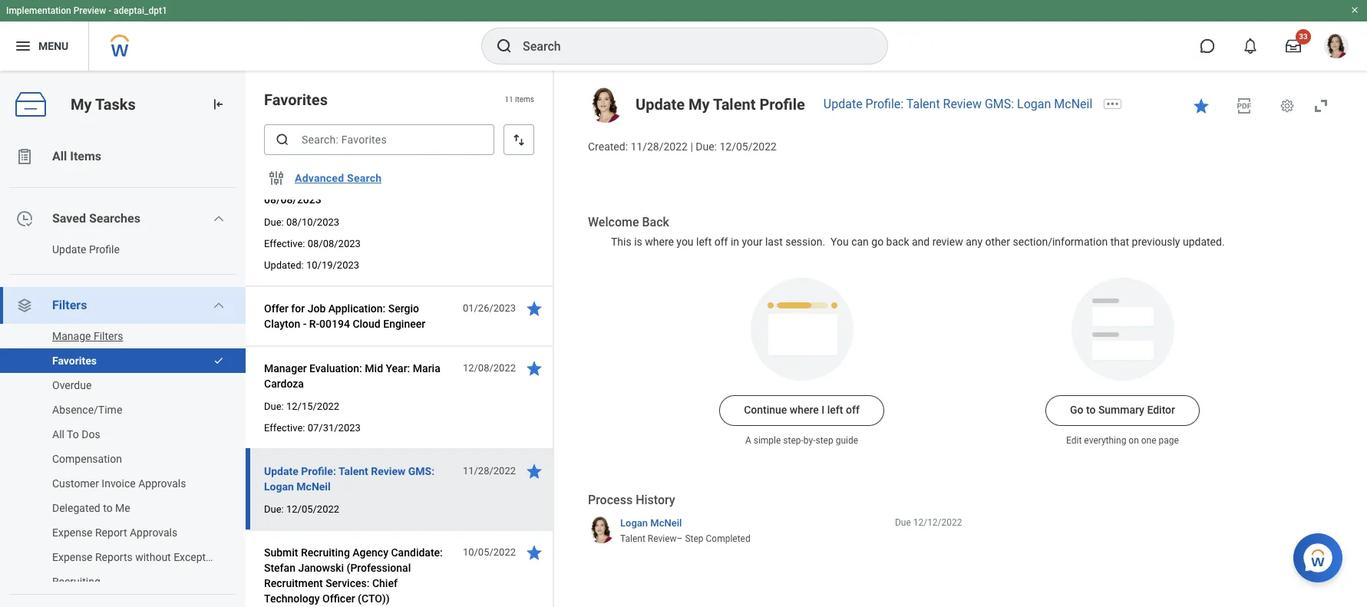 Task type: vqa. For each thing, say whether or not it's contained in the screenshot.
the fullscreen icon
yes



Task type: locate. For each thing, give the bounding box(es) containing it.
profile inside update profile button
[[89, 243, 120, 256]]

1 horizontal spatial recruiting
[[301, 547, 350, 559]]

1 vertical spatial mcneil
[[297, 481, 331, 493]]

off right "i"
[[846, 404, 860, 417]]

- inside menu banner
[[108, 5, 111, 16]]

1 horizontal spatial left
[[828, 404, 844, 417]]

logan
[[1018, 97, 1052, 111], [264, 481, 294, 493], [621, 518, 648, 529]]

r-
[[309, 318, 320, 330]]

manager evaluation: mid year: maria cardoza
[[264, 363, 441, 390]]

services:
[[326, 578, 370, 590]]

everything
[[1085, 436, 1127, 447]]

0 horizontal spatial filters
[[52, 298, 87, 313]]

my tasks
[[71, 95, 136, 113]]

star image right the 12/08/2022
[[525, 359, 544, 378]]

perspective image
[[15, 296, 34, 315]]

all
[[52, 149, 67, 164], [52, 429, 64, 441]]

all left items in the top left of the page
[[52, 149, 67, 164]]

left right you
[[697, 236, 712, 248]]

0 vertical spatial 11/28/2022
[[631, 141, 688, 153]]

due: for update profile: talent review gms: logan mcneil
[[264, 504, 284, 515]]

0 horizontal spatial -
[[108, 5, 111, 16]]

effective: for manager evaluation: mid year: maria cardoza
[[264, 422, 305, 434]]

2 vertical spatial mcneil
[[651, 518, 682, 529]]

2 horizontal spatial logan
[[1018, 97, 1052, 111]]

star image
[[525, 300, 544, 318], [525, 462, 544, 481], [525, 544, 544, 562]]

1 vertical spatial gms:
[[408, 465, 435, 478]]

all for all items
[[52, 149, 67, 164]]

0 horizontal spatial left
[[697, 236, 712, 248]]

filters up favorites "button"
[[94, 330, 123, 343]]

left right "i"
[[828, 404, 844, 417]]

1 horizontal spatial my
[[689, 95, 710, 114]]

recruiting up janowski
[[301, 547, 350, 559]]

1 vertical spatial where
[[790, 404, 819, 417]]

expense left reports
[[52, 551, 93, 564]]

other
[[986, 236, 1011, 248]]

dos
[[82, 429, 100, 441]]

1 vertical spatial on
[[1129, 436, 1140, 447]]

on down "jung"
[[423, 178, 435, 190]]

(professional
[[347, 562, 411, 574]]

star image left view printable version (pdf) image
[[1193, 97, 1211, 115]]

employee
[[301, 163, 348, 175]]

saved searches button
[[0, 200, 246, 237]]

2 expense from the top
[[52, 551, 93, 564]]

0 horizontal spatial recruiting
[[52, 576, 100, 588]]

profile
[[760, 95, 806, 114], [89, 243, 120, 256]]

0 vertical spatial where
[[645, 236, 674, 248]]

my up |
[[689, 95, 710, 114]]

0 vertical spatial to
[[1087, 404, 1096, 417]]

1 vertical spatial profile
[[89, 243, 120, 256]]

search image
[[275, 132, 290, 147]]

1 horizontal spatial mcneil
[[651, 518, 682, 529]]

1 horizontal spatial favorites
[[264, 91, 328, 109]]

approvals up without
[[130, 527, 178, 539]]

1 vertical spatial off
[[846, 404, 860, 417]]

and review
[[912, 236, 964, 248]]

view printable version (pdf) image
[[1236, 97, 1254, 115]]

review inside update profile: talent review gms: logan mcneil
[[371, 465, 406, 478]]

12/05/2022
[[720, 141, 777, 153], [286, 504, 340, 515]]

where down back
[[645, 236, 674, 248]]

1 effective: from the top
[[264, 238, 305, 250]]

0 vertical spatial recruiting
[[301, 547, 350, 559]]

12/05/2022 up submit
[[286, 504, 340, 515]]

session.
[[786, 236, 826, 248]]

0 vertical spatial off
[[715, 236, 728, 248]]

logan inside update profile: talent review gms: logan mcneil
[[264, 481, 294, 493]]

effective:
[[264, 238, 305, 250], [264, 422, 305, 434]]

0 vertical spatial filters
[[52, 298, 87, 313]]

on inside the review employee contracts: lena jung - apprentice office management on 08/08/2023
[[423, 178, 435, 190]]

all to dos button
[[0, 422, 230, 447]]

overdue
[[52, 379, 92, 392]]

2 all from the top
[[52, 429, 64, 441]]

recruiting inside submit recruiting agency candidate: stefan janowski (professional recruitment services: chief technology officer (cto))
[[301, 547, 350, 559]]

1 vertical spatial effective:
[[264, 422, 305, 434]]

0 horizontal spatial on
[[423, 178, 435, 190]]

effective: up updated: on the top
[[264, 238, 305, 250]]

0 horizontal spatial mcneil
[[297, 481, 331, 493]]

approvals right invoice
[[138, 478, 186, 490]]

searches
[[89, 211, 140, 226]]

1 horizontal spatial profile:
[[866, 97, 904, 111]]

submit recruiting agency candidate: stefan janowski (professional recruitment services: chief technology officer (cto))
[[264, 547, 443, 605]]

0 horizontal spatial logan
[[264, 481, 294, 493]]

1 vertical spatial recruiting
[[52, 576, 100, 588]]

all inside button
[[52, 149, 67, 164]]

3 star image from the top
[[525, 544, 544, 562]]

edit everything on one page
[[1067, 436, 1180, 447]]

0 vertical spatial mcneil
[[1055, 97, 1093, 111]]

continue
[[744, 404, 788, 417]]

favorites inside "button"
[[52, 355, 97, 367]]

favorites up search icon on the top left of the page
[[264, 91, 328, 109]]

on left one
[[1129, 436, 1140, 447]]

go to summary editor
[[1071, 404, 1176, 417]]

1 vertical spatial to
[[103, 502, 113, 515]]

this
[[611, 236, 632, 248]]

08/08/2023 up 10/19/2023
[[308, 238, 361, 250]]

expense down delegated at bottom left
[[52, 527, 93, 539]]

submit
[[264, 547, 298, 559]]

your
[[742, 236, 763, 248]]

last
[[766, 236, 783, 248]]

my tasks element
[[0, 71, 246, 608]]

0 vertical spatial gms:
[[985, 97, 1015, 111]]

process history region
[[588, 493, 963, 593]]

- left apprentice
[[264, 178, 268, 190]]

notifications large image
[[1243, 38, 1259, 54]]

0 vertical spatial 12/05/2022
[[720, 141, 777, 153]]

go
[[1071, 404, 1084, 417]]

0 vertical spatial -
[[108, 5, 111, 16]]

expense for expense report approvals
[[52, 527, 93, 539]]

configure image
[[267, 169, 286, 187]]

update profile
[[52, 243, 120, 256]]

effective: for review employee contracts: lena jung - apprentice office management on 08/08/2023
[[264, 238, 305, 250]]

08/08/2023 down apprentice
[[264, 194, 322, 206]]

2 vertical spatial star image
[[525, 544, 544, 562]]

1 horizontal spatial off
[[846, 404, 860, 417]]

0 vertical spatial star image
[[525, 300, 544, 318]]

items
[[515, 95, 535, 104]]

absence/time
[[52, 404, 122, 416]]

0 vertical spatial logan
[[1018, 97, 1052, 111]]

0 horizontal spatial 11/28/2022
[[463, 465, 516, 477]]

2 effective: from the top
[[264, 422, 305, 434]]

1 vertical spatial star image
[[525, 359, 544, 378]]

logan mcneil
[[621, 518, 682, 529]]

go to summary editor button
[[1046, 396, 1200, 427]]

1 horizontal spatial gms:
[[985, 97, 1015, 111]]

update inside my tasks element
[[52, 243, 86, 256]]

0 vertical spatial on
[[423, 178, 435, 190]]

all inside button
[[52, 429, 64, 441]]

to right the go
[[1087, 404, 1096, 417]]

year:
[[386, 363, 410, 375]]

0 vertical spatial favorites
[[264, 91, 328, 109]]

effective: down due: 12/15/2022
[[264, 422, 305, 434]]

1 vertical spatial expense
[[52, 551, 93, 564]]

1 star image from the top
[[525, 300, 544, 318]]

my left tasks
[[71, 95, 92, 113]]

manage filters
[[52, 330, 123, 343]]

33
[[1300, 32, 1309, 41]]

submit recruiting agency candidate: stefan janowski (professional recruitment services: chief technology officer (cto)) button
[[264, 544, 455, 608]]

favorites
[[264, 91, 328, 109], [52, 355, 97, 367]]

0 horizontal spatial profile
[[89, 243, 120, 256]]

logan inside process history region
[[621, 518, 648, 529]]

1 vertical spatial -
[[264, 178, 268, 190]]

step
[[816, 436, 834, 447]]

delegated
[[52, 502, 100, 515]]

1 horizontal spatial on
[[1129, 436, 1140, 447]]

0 vertical spatial star image
[[1193, 97, 1211, 115]]

1 expense from the top
[[52, 527, 93, 539]]

approvals for customer invoice approvals
[[138, 478, 186, 490]]

effective: 07/31/2023
[[264, 422, 361, 434]]

1 vertical spatial all
[[52, 429, 64, 441]]

1 vertical spatial 12/05/2022
[[286, 504, 340, 515]]

0 horizontal spatial favorites
[[52, 355, 97, 367]]

update
[[636, 95, 685, 114], [824, 97, 863, 111], [52, 243, 86, 256], [264, 465, 299, 478]]

mcneil
[[1055, 97, 1093, 111], [297, 481, 331, 493], [651, 518, 682, 529]]

due: for review employee contracts: lena jung - apprentice office management on 08/08/2023
[[264, 217, 284, 228]]

1 vertical spatial left
[[828, 404, 844, 417]]

2 vertical spatial logan
[[621, 518, 648, 529]]

0 horizontal spatial to
[[103, 502, 113, 515]]

1 horizontal spatial to
[[1087, 404, 1096, 417]]

is
[[635, 236, 643, 248]]

favorites up overdue
[[52, 355, 97, 367]]

item list element
[[246, 71, 555, 608]]

delegated to me button
[[0, 496, 230, 521]]

0 vertical spatial 08/08/2023
[[264, 194, 322, 206]]

process
[[588, 493, 633, 508]]

implementation preview -   adeptai_dpt1
[[6, 5, 167, 16]]

0 vertical spatial profile
[[760, 95, 806, 114]]

list
[[0, 138, 246, 608], [0, 324, 246, 594]]

where left "i"
[[790, 404, 819, 417]]

1 list from the top
[[0, 138, 246, 608]]

1 vertical spatial filters
[[94, 330, 123, 343]]

0 vertical spatial all
[[52, 149, 67, 164]]

1 horizontal spatial -
[[264, 178, 268, 190]]

1 vertical spatial approvals
[[130, 527, 178, 539]]

menu button
[[0, 22, 89, 71]]

12/05/2022 down update my talent profile
[[720, 141, 777, 153]]

contracts:
[[351, 163, 401, 175]]

0 horizontal spatial gms:
[[408, 465, 435, 478]]

due: down cardoza
[[264, 401, 284, 412]]

all left to
[[52, 429, 64, 441]]

1 horizontal spatial where
[[790, 404, 819, 417]]

all to dos
[[52, 429, 100, 441]]

by-
[[804, 436, 816, 447]]

search image
[[495, 37, 514, 55]]

simple
[[754, 436, 781, 447]]

to inside my tasks element
[[103, 502, 113, 515]]

all items
[[52, 149, 101, 164]]

continue where i left off button
[[720, 396, 885, 427]]

1 all from the top
[[52, 149, 67, 164]]

edit
[[1067, 436, 1082, 447]]

0 vertical spatial effective:
[[264, 238, 305, 250]]

1 horizontal spatial logan
[[621, 518, 648, 529]]

0 horizontal spatial where
[[645, 236, 674, 248]]

0 vertical spatial left
[[697, 236, 712, 248]]

1 horizontal spatial filters
[[94, 330, 123, 343]]

to for me
[[103, 502, 113, 515]]

office
[[325, 178, 354, 190]]

0 vertical spatial expense
[[52, 527, 93, 539]]

overdue button
[[0, 373, 230, 398]]

11
[[505, 95, 514, 104]]

employee's photo (logan mcneil) image
[[588, 88, 624, 123]]

left
[[697, 236, 712, 248], [828, 404, 844, 417]]

0 vertical spatial approvals
[[138, 478, 186, 490]]

recruiting down reports
[[52, 576, 100, 588]]

without
[[135, 551, 171, 564]]

can go
[[852, 236, 884, 248]]

chevron down image
[[213, 300, 225, 312]]

1 vertical spatial 11/28/2022
[[463, 465, 516, 477]]

filters up manage
[[52, 298, 87, 313]]

recruiting
[[301, 547, 350, 559], [52, 576, 100, 588]]

menu banner
[[0, 0, 1368, 71]]

due: up submit
[[264, 504, 284, 515]]

offer for job application: sergio clayton ‎- r-00194 cloud engineer button
[[264, 300, 455, 333]]

0 vertical spatial update profile: talent review gms: logan mcneil
[[824, 97, 1093, 111]]

1 vertical spatial logan
[[264, 481, 294, 493]]

clock check image
[[15, 210, 34, 228]]

0 horizontal spatial off
[[715, 236, 728, 248]]

11/28/2022
[[631, 141, 688, 153], [463, 465, 516, 477]]

08/08/2023 inside the review employee contracts: lena jung - apprentice office management on 08/08/2023
[[264, 194, 322, 206]]

preview
[[73, 5, 106, 16]]

transformation import image
[[210, 97, 226, 112]]

08/08/2023
[[264, 194, 322, 206], [308, 238, 361, 250]]

due: left 08/10/2023
[[264, 217, 284, 228]]

update inside item list element
[[264, 465, 299, 478]]

2 star image from the top
[[525, 462, 544, 481]]

saved searches
[[52, 211, 140, 226]]

1 vertical spatial update profile: talent review gms: logan mcneil
[[264, 465, 435, 493]]

0 horizontal spatial update profile: talent review gms: logan mcneil
[[264, 465, 435, 493]]

profile:
[[866, 97, 904, 111], [301, 465, 336, 478]]

expense for expense reports without exceptions
[[52, 551, 93, 564]]

to left the me
[[103, 502, 113, 515]]

0 horizontal spatial 12/05/2022
[[286, 504, 340, 515]]

star image
[[1193, 97, 1211, 115], [525, 359, 544, 378]]

1 vertical spatial star image
[[525, 462, 544, 481]]

off left in
[[715, 236, 728, 248]]

1 vertical spatial profile:
[[301, 465, 336, 478]]

cloud
[[353, 318, 381, 330]]

2 list from the top
[[0, 324, 246, 594]]

- right preview
[[108, 5, 111, 16]]

update profile: talent review gms: logan mcneil button
[[264, 462, 455, 496]]

jung
[[429, 163, 453, 175]]

invoice
[[102, 478, 136, 490]]

1 vertical spatial favorites
[[52, 355, 97, 367]]

talent
[[713, 95, 756, 114], [907, 97, 941, 111], [339, 465, 368, 478], [621, 534, 646, 545]]

off inside button
[[846, 404, 860, 417]]

my
[[71, 95, 92, 113], [689, 95, 710, 114]]

0 horizontal spatial my
[[71, 95, 92, 113]]

0 horizontal spatial profile:
[[301, 465, 336, 478]]

all items button
[[0, 138, 246, 175]]

items
[[70, 149, 101, 164]]

implementation
[[6, 5, 71, 16]]

created:
[[588, 141, 628, 153]]

approvals for expense report approvals
[[130, 527, 178, 539]]



Task type: describe. For each thing, give the bounding box(es) containing it.
1 vertical spatial 08/08/2023
[[308, 238, 361, 250]]

list containing all items
[[0, 138, 246, 608]]

step-
[[784, 436, 804, 447]]

profile logan mcneil image
[[1325, 34, 1349, 62]]

2 horizontal spatial mcneil
[[1055, 97, 1093, 111]]

due: right |
[[696, 141, 717, 153]]

a
[[746, 436, 752, 447]]

1 horizontal spatial 11/28/2022
[[631, 141, 688, 153]]

talent inside update profile: talent review gms: logan mcneil
[[339, 465, 368, 478]]

back
[[887, 236, 910, 248]]

due: for manager evaluation: mid year: maria cardoza
[[264, 401, 284, 412]]

agency
[[353, 547, 389, 559]]

guide
[[836, 436, 859, 447]]

star image for offer for job application: sergio clayton ‎- r-00194 cloud engineer
[[525, 300, 544, 318]]

01/26/2023
[[463, 303, 516, 314]]

back
[[642, 215, 670, 229]]

application:
[[329, 303, 386, 315]]

off inside welcome back this is where you left off in your last session.  you can go back and review any other section/information that previously updated.
[[715, 236, 728, 248]]

me
[[115, 502, 130, 515]]

justify image
[[14, 37, 32, 55]]

mid
[[365, 363, 383, 375]]

Search: Favorites text field
[[264, 124, 495, 155]]

gear image
[[1280, 98, 1296, 114]]

where inside button
[[790, 404, 819, 417]]

clipboard image
[[15, 147, 34, 166]]

review employee contracts: lena jung - apprentice office management on 08/08/2023
[[264, 163, 453, 206]]

list containing manage filters
[[0, 324, 246, 594]]

1 horizontal spatial profile
[[760, 95, 806, 114]]

mcneil inside update profile: talent review gms: logan mcneil
[[297, 481, 331, 493]]

reports
[[95, 551, 133, 564]]

- inside the review employee contracts: lena jung - apprentice office management on 08/08/2023
[[264, 178, 268, 190]]

sergio
[[388, 303, 419, 315]]

1 horizontal spatial 12/05/2022
[[720, 141, 777, 153]]

chief
[[372, 578, 398, 590]]

update profile: talent review gms: logan mcneil inside button
[[264, 465, 435, 493]]

gms: inside update profile: talent review gms: logan mcneil
[[408, 465, 435, 478]]

for
[[291, 303, 305, 315]]

created: 11/28/2022 | due: 12/05/2022
[[588, 141, 777, 153]]

talent inside process history region
[[621, 534, 646, 545]]

profile: inside update profile: talent review gms: logan mcneil
[[301, 465, 336, 478]]

expense report approvals
[[52, 527, 178, 539]]

10/19/2023
[[306, 260, 360, 271]]

filters inside dropdown button
[[52, 298, 87, 313]]

(cto))
[[358, 593, 390, 605]]

due: 12/15/2022
[[264, 401, 340, 412]]

menu
[[38, 40, 69, 52]]

sort image
[[512, 132, 527, 147]]

offer for job application: sergio clayton ‎- r-00194 cloud engineer
[[264, 303, 426, 330]]

due: 12/05/2022
[[264, 504, 340, 515]]

33 button
[[1277, 29, 1312, 63]]

exceptions
[[174, 551, 226, 564]]

customer invoice approvals
[[52, 478, 186, 490]]

update profile: talent review gms: logan mcneil link
[[824, 97, 1093, 111]]

stefan
[[264, 562, 296, 574]]

effective: 08/08/2023
[[264, 238, 361, 250]]

1 horizontal spatial update profile: talent review gms: logan mcneil
[[824, 97, 1093, 111]]

step
[[685, 534, 704, 545]]

expense reports without exceptions
[[52, 551, 226, 564]]

logan mcneil button
[[621, 517, 682, 530]]

compensation
[[52, 453, 122, 465]]

report
[[95, 527, 127, 539]]

janowski
[[298, 562, 344, 574]]

update profile button
[[0, 237, 230, 262]]

editor
[[1148, 404, 1176, 417]]

history
[[636, 493, 676, 508]]

talent review – step completed
[[621, 534, 751, 545]]

tasks
[[95, 95, 136, 113]]

manage
[[52, 330, 91, 343]]

left inside button
[[828, 404, 844, 417]]

manage filters button
[[0, 324, 230, 349]]

to for summary
[[1087, 404, 1096, 417]]

candidate:
[[391, 547, 443, 559]]

cardoza
[[264, 378, 304, 390]]

star image for submit recruiting agency candidate: stefan janowski (professional recruitment services: chief technology officer (cto))
[[525, 544, 544, 562]]

where inside welcome back this is where you left off in your last session.  you can go back and review any other section/information that previously updated.
[[645, 236, 674, 248]]

advanced
[[295, 172, 344, 184]]

left inside welcome back this is where you left off in your last session.  you can go back and review any other section/information that previously updated.
[[697, 236, 712, 248]]

update my talent profile
[[636, 95, 806, 114]]

section/information
[[1013, 236, 1108, 248]]

0 vertical spatial profile:
[[866, 97, 904, 111]]

that previously
[[1111, 236, 1181, 248]]

manager evaluation: mid year: maria cardoza button
[[264, 359, 455, 393]]

advanced search button
[[289, 163, 388, 194]]

to
[[67, 429, 79, 441]]

apprentice
[[270, 178, 323, 190]]

updated.
[[1184, 236, 1225, 248]]

check image
[[214, 356, 224, 366]]

inbox large image
[[1286, 38, 1302, 54]]

all for all to dos
[[52, 429, 64, 441]]

12/15/2022
[[286, 401, 340, 412]]

‎-
[[303, 318, 307, 330]]

chevron down image
[[213, 213, 225, 225]]

due 12/12/2022
[[895, 518, 963, 528]]

08/10/2023
[[286, 217, 340, 228]]

fullscreen image
[[1313, 97, 1331, 115]]

review inside process history region
[[648, 534, 677, 545]]

lena
[[403, 163, 427, 175]]

process history
[[588, 493, 676, 508]]

07/31/2023
[[308, 422, 361, 434]]

customer
[[52, 478, 99, 490]]

Search Workday  search field
[[523, 29, 856, 63]]

maria
[[413, 363, 441, 375]]

saved
[[52, 211, 86, 226]]

filters inside button
[[94, 330, 123, 343]]

close environment banner image
[[1351, 5, 1360, 15]]

manager
[[264, 363, 307, 375]]

clayton
[[264, 318, 300, 330]]

mcneil inside process history region
[[651, 518, 682, 529]]

any
[[966, 236, 983, 248]]

favorites inside item list element
[[264, 91, 328, 109]]

11 items
[[505, 95, 535, 104]]

updated:
[[264, 260, 304, 271]]

0 horizontal spatial star image
[[525, 359, 544, 378]]

management
[[357, 178, 420, 190]]

review inside the review employee contracts: lena jung - apprentice office management on 08/08/2023
[[264, 163, 298, 175]]

12/05/2022 inside item list element
[[286, 504, 340, 515]]

1 horizontal spatial star image
[[1193, 97, 1211, 115]]

10/05/2022
[[463, 547, 516, 558]]

recruiting inside my tasks element
[[52, 576, 100, 588]]

continue where i left off
[[744, 404, 860, 417]]

page
[[1159, 436, 1180, 447]]

job
[[308, 303, 326, 315]]

12/08/2022
[[463, 363, 516, 374]]

11/28/2022 inside item list element
[[463, 465, 516, 477]]



